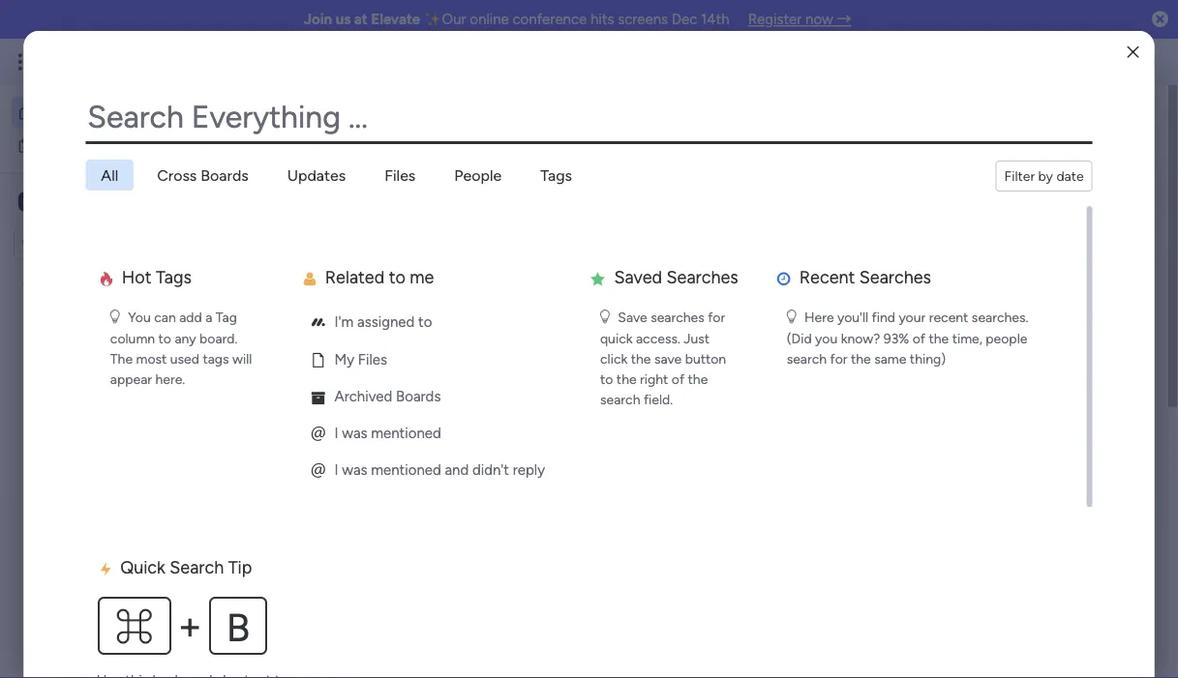 Task type: locate. For each thing, give the bounding box(es) containing it.
main inside workspace selection element
[[45, 193, 78, 211]]

0 vertical spatial our
[[442, 11, 466, 28]]

the up right
[[631, 351, 651, 367]]

hot tags
[[117, 267, 191, 288]]

1 vertical spatial tags
[[155, 267, 191, 288]]

0 horizontal spatial and
[[444, 462, 468, 479]]

boards right cross
[[201, 166, 249, 184]]

and inside "good night, bob! quickly access your recent boards, inbox and workspaces"
[[566, 122, 592, 141]]

0 horizontal spatial project
[[46, 279, 89, 296]]

1 horizontal spatial for
[[830, 351, 847, 367]]

team
[[947, 293, 982, 310]]

know?
[[841, 330, 880, 347]]

search
[[786, 351, 827, 367], [600, 391, 640, 408]]

project up i was mentioned
[[352, 394, 403, 412]]

dapulse mention image
[[310, 423, 326, 445], [310, 461, 326, 483]]

searches.
[[972, 309, 1028, 326]]

0 horizontal spatial search
[[600, 391, 640, 408]]

1 horizontal spatial boards
[[396, 388, 440, 406]]

1 horizontal spatial search
[[786, 351, 827, 367]]

1 vertical spatial main
[[476, 425, 505, 442]]

members
[[986, 293, 1046, 310]]

user image
[[303, 272, 316, 287]]

0 vertical spatial boards
[[201, 166, 249, 184]]

and
[[566, 122, 592, 141], [444, 462, 468, 479]]

enable desktop notifications link
[[888, 266, 1149, 288]]

1 was from the top
[[342, 424, 367, 442]]

0 vertical spatial i
[[334, 424, 338, 442]]

option
[[0, 270, 247, 274]]

2 circle o image from the top
[[888, 319, 900, 334]]

1 vertical spatial project management
[[352, 394, 501, 412]]

tags down inbox
[[540, 166, 572, 184]]

the down click
[[616, 371, 636, 388]]

the down know?
[[851, 351, 871, 367]]

dapulse mention image for i was mentioned
[[310, 423, 326, 445]]

recent inside "good night, bob! quickly access your recent boards, inbox and workspaces"
[[419, 122, 464, 141]]

searches up searches
[[666, 267, 738, 288]]

0 horizontal spatial of
[[671, 371, 684, 388]]

dapulse bulb image
[[110, 309, 119, 326], [786, 309, 796, 326]]

1 vertical spatial work
[[348, 425, 377, 442]]

1 vertical spatial for
[[830, 351, 847, 367]]

0 vertical spatial main
[[45, 193, 78, 211]]

files
[[385, 166, 416, 184], [358, 351, 387, 368]]

searches up "invite"
[[859, 267, 931, 288]]

profile down invite team members (0/1)
[[975, 317, 1017, 335]]

quickly
[[276, 122, 329, 141]]

1 horizontal spatial work
[[348, 425, 377, 442]]

1 vertical spatial search
[[600, 391, 640, 408]]

dapulse bulb image left you
[[110, 309, 119, 326]]

inbox
[[523, 122, 562, 141]]

1 vertical spatial and
[[444, 462, 468, 479]]

>
[[464, 425, 472, 442]]

of inside here you'll find your recent searches. (did you know? 93% of the time, people search for the same thing)
[[912, 330, 925, 347]]

1 vertical spatial management
[[407, 394, 501, 412]]

dapulse bulb image for hot tags
[[110, 309, 119, 326]]

1 vertical spatial project
[[352, 394, 403, 412]]

0 horizontal spatial work
[[65, 138, 94, 154]]

1 dapulse mention image from the top
[[310, 423, 326, 445]]

1 vertical spatial my
[[334, 351, 354, 368]]

1 vertical spatial of
[[671, 371, 684, 388]]

my inside "link"
[[334, 351, 354, 368]]

2 was from the top
[[342, 462, 367, 479]]

project management
[[46, 279, 172, 296], [352, 394, 501, 412]]

0 vertical spatial project management
[[46, 279, 172, 296]]

0 horizontal spatial workspace
[[82, 193, 159, 211]]

people
[[986, 330, 1027, 347]]

project management up management
[[352, 394, 501, 412]]

boards inside cross boards link
[[201, 166, 249, 184]]

your right access
[[384, 122, 415, 141]]

3 circle o image from the top
[[888, 344, 900, 359]]

mentioned for i was mentioned and didn't reply
[[371, 462, 441, 479]]

0 vertical spatial complete
[[888, 187, 966, 208]]

circle o image for install
[[888, 344, 900, 359]]

night,
[[313, 103, 348, 119]]

desktop
[[955, 268, 1009, 285]]

project left dapulse search hot tags image in the top left of the page
[[46, 279, 89, 296]]

me
[[409, 267, 434, 288]]

related to me
[[320, 267, 434, 288]]

mentioned
[[371, 424, 441, 442], [371, 462, 441, 479]]

recent left the boards,
[[419, 122, 464, 141]]

circle o image inside enable desktop notifications link
[[888, 270, 900, 284]]

thing)
[[910, 351, 946, 367]]

install
[[907, 342, 945, 360]]

recent up time,
[[929, 309, 968, 326]]

search down (did
[[786, 351, 827, 367]]

0 horizontal spatial management
[[93, 279, 172, 296]]

0 vertical spatial my
[[43, 138, 61, 154]]

board.
[[199, 330, 237, 347]]

mentioned down management
[[371, 462, 441, 479]]

tags
[[202, 351, 229, 367]]

2 dapulse mention image from the top
[[310, 461, 326, 483]]

0 vertical spatial for
[[708, 309, 725, 326]]

2 dapulse bulb image from the left
[[786, 309, 796, 326]]

None field
[[86, 93, 1093, 141]]

related
[[325, 267, 384, 288]]

complete up install
[[907, 317, 972, 335]]

mobile
[[977, 342, 1021, 360]]

files down i'm assigned to
[[358, 351, 387, 368]]

boards up management
[[396, 388, 440, 406]]

circle o image left enable on the right top
[[888, 270, 900, 284]]

workspace inside workspace selection element
[[82, 193, 159, 211]]

0 vertical spatial of
[[912, 330, 925, 347]]

the up thing)
[[929, 330, 949, 347]]

add
[[179, 309, 202, 326]]

workspace selection element
[[18, 190, 162, 214]]

and right inbox
[[566, 122, 592, 141]]

1 vertical spatial files
[[358, 351, 387, 368]]

1 horizontal spatial searches
[[859, 267, 931, 288]]

updates
[[287, 166, 346, 184]]

0 horizontal spatial for
[[708, 309, 725, 326]]

just
[[683, 330, 709, 347]]

right
[[640, 371, 668, 388]]

cross boards
[[157, 166, 249, 184]]

complete your profile
[[888, 187, 1060, 208]]

to left any
[[158, 330, 171, 347]]

all
[[101, 166, 118, 184]]

i was mentioned
[[331, 424, 441, 442]]

complete for complete profile
[[907, 317, 972, 335]]

1 horizontal spatial recent
[[929, 309, 968, 326]]

1 horizontal spatial and
[[566, 122, 592, 141]]

0 vertical spatial search
[[786, 351, 827, 367]]

tags right hot
[[155, 267, 191, 288]]

0 vertical spatial your
[[384, 122, 415, 141]]

0 horizontal spatial your
[[384, 122, 415, 141]]

your inside "good night, bob! quickly access your recent boards, inbox and workspaces"
[[384, 122, 415, 141]]

dapulse x slim image
[[1120, 179, 1144, 202]]

workspace down all
[[82, 193, 159, 211]]

0 horizontal spatial dapulse bulb image
[[110, 309, 119, 326]]

circle o image inside "complete profile" "link"
[[888, 319, 900, 334]]

1 horizontal spatial tags
[[540, 166, 572, 184]]

1 horizontal spatial workspace
[[508, 425, 573, 442]]

i'm assigned to link
[[294, 307, 561, 339]]

your up 93%
[[899, 309, 926, 326]]

main
[[45, 193, 78, 211], [476, 425, 505, 442]]

1 horizontal spatial my
[[334, 351, 354, 368]]

0 horizontal spatial recent
[[419, 122, 464, 141]]

14th
[[701, 11, 730, 28]]

for up just
[[708, 309, 725, 326]]

boards inside "archived boards" "link"
[[396, 388, 440, 406]]

recent
[[419, 122, 464, 141], [929, 309, 968, 326]]

my inside button
[[43, 138, 61, 154]]

work up 'all' "link" at the left of page
[[65, 138, 94, 154]]

tags
[[540, 166, 572, 184], [155, 267, 191, 288]]

0 horizontal spatial project management
[[46, 279, 172, 296]]

m
[[22, 194, 34, 210]]

was down i was mentioned
[[342, 462, 367, 479]]

dapulse mention image down public board image
[[310, 423, 326, 445]]

people
[[454, 166, 502, 184]]

the down button
[[688, 371, 708, 388]]

2 vertical spatial circle o image
[[888, 344, 900, 359]]

1 vertical spatial workspace
[[508, 425, 573, 442]]

1 searches from the left
[[666, 267, 738, 288]]

1 vertical spatial your
[[899, 309, 926, 326]]

management up you
[[93, 279, 172, 296]]

dapulse bulb image up (did
[[786, 309, 796, 326]]

0 vertical spatial was
[[342, 424, 367, 442]]

management up work management > main workspace
[[407, 394, 501, 412]]

you'll
[[837, 309, 868, 326]]

profile
[[1010, 187, 1060, 208], [975, 317, 1017, 335]]

complete profile link
[[888, 315, 1149, 337]]

1 horizontal spatial dapulse bulb image
[[786, 309, 796, 326]]

1 vertical spatial dapulse mention image
[[310, 461, 326, 483]]

field.
[[643, 391, 673, 408]]

2 mentioned from the top
[[371, 462, 441, 479]]

1 horizontal spatial of
[[912, 330, 925, 347]]

register
[[748, 11, 802, 28]]

0 vertical spatial circle o image
[[888, 270, 900, 284]]

our right ✨
[[442, 11, 466, 28]]

i for i was mentioned
[[334, 424, 338, 442]]

⌘
[[115, 605, 153, 651]]

circle o image inside install our mobile app link
[[888, 344, 900, 359]]

most
[[136, 351, 166, 367]]

1 dapulse bulb image from the left
[[110, 309, 119, 326]]

1 vertical spatial mentioned
[[371, 462, 441, 479]]

work
[[65, 138, 94, 154], [348, 425, 377, 442]]

my
[[43, 138, 61, 154], [334, 351, 354, 368]]

0 horizontal spatial tags
[[155, 267, 191, 288]]

1 vertical spatial complete
[[907, 317, 972, 335]]

your inside here you'll find your recent searches. (did you know? 93% of the time, people search for the same thing)
[[899, 309, 926, 326]]

0 vertical spatial and
[[566, 122, 592, 141]]

0 horizontal spatial boards
[[201, 166, 249, 184]]

work inside button
[[65, 138, 94, 154]]

management
[[380, 425, 460, 442]]

0 vertical spatial mentioned
[[371, 424, 441, 442]]

main right workspace image
[[45, 193, 78, 211]]

recent
[[799, 267, 855, 288]]

0 vertical spatial recent
[[419, 122, 464, 141]]

search left the field.
[[600, 391, 640, 408]]

1 horizontal spatial main
[[476, 425, 505, 442]]

✨
[[424, 11, 439, 28]]

circle o image for enable
[[888, 270, 900, 284]]

app
[[1024, 342, 1051, 360]]

1 vertical spatial profile
[[975, 317, 1017, 335]]

dapulse mention image inside i was mentioned link
[[310, 423, 326, 445]]

0 horizontal spatial main
[[45, 193, 78, 211]]

mentioned down archived boards
[[371, 424, 441, 442]]

our
[[442, 11, 466, 28], [949, 342, 973, 360]]

1 horizontal spatial your
[[899, 309, 926, 326]]

dapulse bulb image
[[600, 309, 609, 326]]

1 vertical spatial was
[[342, 462, 367, 479]]

to inside save searches for quick access. just click the save button to the right of the search field.
[[600, 371, 613, 388]]

1 horizontal spatial our
[[949, 342, 973, 360]]

was inside i was mentioned link
[[342, 424, 367, 442]]

public board image
[[323, 392, 345, 413]]

circle o image for complete
[[888, 319, 900, 334]]

complete inside "link"
[[907, 317, 972, 335]]

1 circle o image from the top
[[888, 270, 900, 284]]

main right >
[[476, 425, 505, 442]]

to
[[388, 267, 405, 288], [418, 314, 432, 331], [158, 330, 171, 347], [600, 371, 613, 388]]

1 vertical spatial our
[[949, 342, 973, 360]]

1 vertical spatial boards
[[396, 388, 440, 406]]

was right component "icon"
[[342, 424, 367, 442]]

1 i from the top
[[334, 424, 338, 442]]

register now → link
[[748, 11, 852, 28]]

2 i from the top
[[334, 462, 338, 479]]

our down the complete profile
[[949, 342, 973, 360]]

project
[[46, 279, 89, 296], [352, 394, 403, 412]]

1 horizontal spatial management
[[407, 394, 501, 412]]

work right component "icon"
[[348, 425, 377, 442]]

1 vertical spatial recent
[[929, 309, 968, 326]]

0 vertical spatial management
[[93, 279, 172, 296]]

1 vertical spatial i
[[334, 462, 338, 479]]

notifications
[[1012, 268, 1097, 285]]

was
[[342, 424, 367, 442], [342, 462, 367, 479]]

of down the 'save'
[[671, 371, 684, 388]]

workspace up reply
[[508, 425, 573, 442]]

1 vertical spatial circle o image
[[888, 319, 900, 334]]

i down component "icon"
[[334, 462, 338, 479]]

dapulse mention image inside i was mentioned and didn't reply link
[[310, 461, 326, 483]]

2 searches from the left
[[859, 267, 931, 288]]

i down public board image
[[334, 424, 338, 442]]

project management up you
[[46, 279, 172, 296]]

recent inside here you'll find your recent searches. (did you know? 93% of the time, people search for the same thing)
[[929, 309, 968, 326]]

0 vertical spatial files
[[385, 166, 416, 184]]

for down you
[[830, 351, 847, 367]]

→
[[837, 11, 852, 28]]

mentioned for i was mentioned
[[371, 424, 441, 442]]

files left people
[[385, 166, 416, 184]]

enable desktop notifications
[[907, 268, 1097, 285]]

0 vertical spatial project
[[46, 279, 89, 296]]

of up thing)
[[912, 330, 925, 347]]

complete left your
[[888, 187, 966, 208]]

boards
[[201, 166, 249, 184], [396, 388, 440, 406]]

workspace
[[82, 193, 159, 211], [508, 425, 573, 442]]

circle o image up same at right bottom
[[888, 319, 900, 334]]

my for my work
[[43, 138, 61, 154]]

0 horizontal spatial searches
[[666, 267, 738, 288]]

0 horizontal spatial my
[[43, 138, 61, 154]]

profile down filter by date
[[1010, 187, 1060, 208]]

0 vertical spatial work
[[65, 138, 94, 154]]

a
[[205, 309, 212, 326]]

to down click
[[600, 371, 613, 388]]

circle o image left install
[[888, 344, 900, 359]]

circle o image
[[888, 270, 900, 284], [888, 319, 900, 334], [888, 344, 900, 359]]

and left didn't
[[444, 462, 468, 479]]

bob builder image
[[1124, 46, 1155, 77]]

appear
[[110, 371, 152, 388]]

archived boards link
[[294, 381, 561, 413]]

monday pulse circle image
[[310, 313, 326, 334]]

1 horizontal spatial project
[[352, 394, 403, 412]]

didn't
[[472, 462, 509, 479]]

to up my files "link"
[[418, 314, 432, 331]]

1 mentioned from the top
[[371, 424, 441, 442]]

was inside i was mentioned and didn't reply link
[[342, 462, 367, 479]]

0 vertical spatial dapulse mention image
[[310, 423, 326, 445]]

dapulse mention image down component "icon"
[[310, 461, 326, 483]]

0 vertical spatial workspace
[[82, 193, 159, 211]]

dapulse bulb image for recent searches
[[786, 309, 796, 326]]



Task type: describe. For each thing, give the bounding box(es) containing it.
hot
[[121, 267, 151, 288]]

my files link
[[294, 344, 561, 376]]

join us at elevate ✨ our online conference hits screens dec 14th
[[304, 11, 730, 28]]

dapulse mention image for i was mentioned and didn't reply
[[310, 461, 326, 483]]

recent searches
[[795, 267, 931, 288]]

saved
[[614, 267, 662, 288]]

will
[[232, 351, 252, 367]]

to inside you can add a tag column to any board. the most used tags will appear here.
[[158, 330, 171, 347]]

clock o image
[[777, 272, 790, 287]]

conference
[[513, 11, 587, 28]]

of inside save searches for quick access. just click the save button to the right of the search field.
[[671, 371, 684, 388]]

management inside list box
[[93, 279, 172, 296]]

(0/1)
[[1050, 293, 1081, 310]]

complete for complete your profile
[[888, 187, 966, 208]]

i'm assigned to
[[331, 314, 432, 331]]

was for i was mentioned
[[342, 424, 367, 442]]

save
[[618, 309, 647, 326]]

updates link
[[272, 160, 361, 191]]

archived boards
[[331, 388, 440, 406]]

find
[[872, 309, 895, 326]]

files inside "link"
[[358, 351, 387, 368]]

Search Everything ... field
[[86, 93, 1093, 141]]

v2 bolt switch full image
[[100, 561, 111, 578]]

templates image image
[[876, 457, 1132, 590]]

boards for archived boards
[[396, 388, 440, 406]]

select product image
[[17, 52, 37, 72]]

for inside here you'll find your recent searches. (did you know? 93% of the time, people search for the same thing)
[[830, 351, 847, 367]]

search
[[169, 558, 223, 579]]

searches
[[650, 309, 704, 326]]

boards for cross boards
[[201, 166, 249, 184]]

cross boards link
[[142, 160, 264, 191]]

for inside save searches for quick access. just click the save button to the right of the search field.
[[708, 309, 725, 326]]

profile inside "link"
[[975, 317, 1017, 335]]

used
[[170, 351, 199, 367]]

you can add a tag column to any board. the most used tags will appear here.
[[110, 309, 252, 388]]

workspace image
[[18, 191, 38, 213]]

my work
[[43, 138, 94, 154]]

0 vertical spatial tags
[[540, 166, 572, 184]]

saved searches
[[610, 267, 738, 288]]

workspaces
[[595, 122, 678, 141]]

filter by date button
[[996, 161, 1093, 192]]

i was mentioned link
[[294, 418, 561, 450]]

search inside save searches for quick access. just click the save button to the right of the search field.
[[600, 391, 640, 408]]

files link
[[369, 160, 431, 191]]

invite team members (0/1) link
[[907, 291, 1149, 313]]

dapulse search hot tags image
[[100, 270, 112, 288]]

to left me
[[388, 267, 405, 288]]

dec
[[672, 11, 698, 28]]

good
[[276, 103, 310, 119]]

hits
[[591, 11, 614, 28]]

people link
[[439, 160, 517, 191]]

tip
[[228, 558, 252, 579]]

searches for saved searches
[[666, 267, 738, 288]]

any
[[174, 330, 196, 347]]

searches for recent searches
[[859, 267, 931, 288]]

main workspace
[[45, 193, 159, 211]]

dapulse doc image
[[310, 350, 326, 372]]

here
[[804, 309, 834, 326]]

my work button
[[12, 130, 208, 161]]

complete profile
[[907, 317, 1017, 335]]

access
[[332, 122, 380, 141]]

0 vertical spatial profile
[[1010, 187, 1060, 208]]

i was mentioned and didn't reply
[[331, 462, 545, 479]]

save
[[654, 351, 681, 367]]

my for my files
[[334, 351, 354, 368]]

1 horizontal spatial project management
[[352, 394, 501, 412]]

quick search tip
[[115, 558, 252, 579]]

tags link
[[525, 160, 588, 191]]

you
[[128, 309, 150, 326]]

button
[[685, 351, 726, 367]]

column
[[110, 330, 155, 347]]

search inside here you'll find your recent searches. (did you know? 93% of the time, people search for the same thing)
[[786, 351, 827, 367]]

home image
[[17, 103, 37, 122]]

dapulse favorite image
[[590, 270, 605, 288]]

close image
[[1128, 45, 1139, 59]]

+
[[178, 603, 202, 650]]

quick
[[600, 330, 632, 347]]

reply
[[512, 462, 545, 479]]

0 horizontal spatial our
[[442, 11, 466, 28]]

bob!
[[351, 103, 379, 119]]

i for i was mentioned and didn't reply
[[334, 462, 338, 479]]

date
[[1057, 168, 1084, 184]]

now
[[806, 11, 833, 28]]

(did
[[786, 330, 812, 347]]

project management inside list box
[[46, 279, 172, 296]]

work management > main workspace
[[348, 425, 573, 442]]

filter by date
[[1005, 168, 1084, 184]]

was for i was mentioned and didn't reply
[[342, 462, 367, 479]]

quick
[[120, 558, 165, 579]]

i'm
[[334, 314, 353, 331]]

i was mentioned and didn't reply link
[[294, 455, 561, 487]]

boards,
[[468, 122, 520, 141]]

b
[[226, 605, 250, 651]]

good night, bob! quickly access your recent boards, inbox and workspaces
[[276, 103, 678, 141]]

filter
[[1005, 168, 1035, 184]]

cross
[[157, 166, 197, 184]]

can
[[154, 309, 175, 326]]

time,
[[952, 330, 982, 347]]

all link
[[86, 160, 134, 191]]

archived
[[334, 388, 392, 406]]

here.
[[155, 371, 185, 388]]

register now →
[[748, 11, 852, 28]]

your
[[970, 187, 1005, 208]]

by
[[1039, 168, 1054, 184]]

component image
[[323, 423, 341, 440]]

project management list box
[[0, 267, 247, 566]]

project inside list box
[[46, 279, 89, 296]]

archive image
[[310, 391, 326, 405]]

install our mobile app link
[[888, 340, 1149, 362]]

tag
[[215, 309, 237, 326]]



Task type: vqa. For each thing, say whether or not it's contained in the screenshot.
night,
yes



